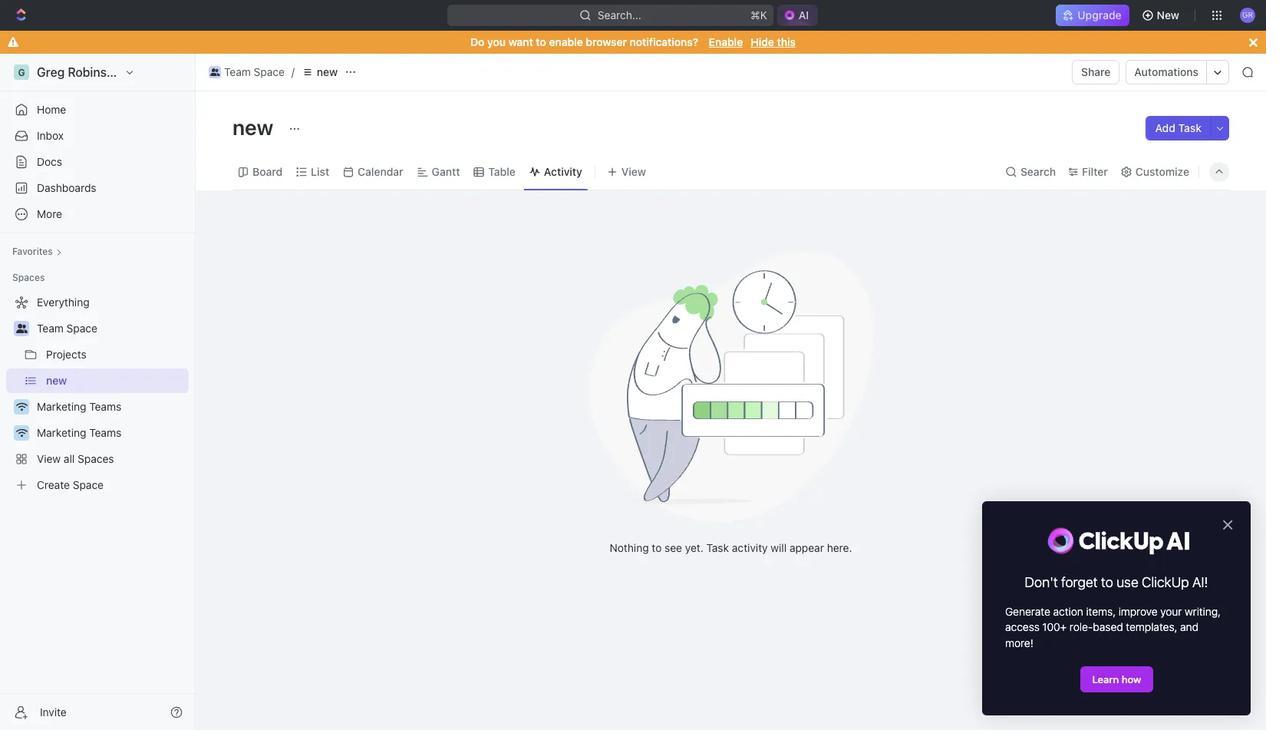 Task type: vqa. For each thing, say whether or not it's contained in the screenshot.
red
no



Task type: locate. For each thing, give the bounding box(es) containing it.
spaces
[[12, 272, 45, 283], [78, 452, 114, 465]]

marketing teams link down the projects "link"
[[37, 395, 186, 419]]

1 horizontal spatial spaces
[[78, 452, 114, 465]]

sidebar navigation
[[0, 54, 199, 730]]

ai button
[[778, 5, 819, 26]]

1 marketing from the top
[[37, 400, 86, 413]]

0 vertical spatial marketing
[[37, 400, 86, 413]]

1 vertical spatial space
[[66, 322, 97, 335]]

greg robinson's workspace, , element
[[14, 64, 29, 80]]

automations button
[[1127, 61, 1207, 84]]

1 vertical spatial new
[[233, 114, 278, 140]]

1 horizontal spatial team
[[224, 65, 251, 78]]

wifi image
[[16, 402, 27, 411]]

task
[[1179, 121, 1202, 134], [707, 541, 729, 554]]

new
[[1157, 8, 1180, 21]]

activity
[[544, 165, 583, 178]]

tree
[[6, 290, 189, 497]]

2 marketing from the top
[[37, 426, 86, 439]]

task inside button
[[1179, 121, 1202, 134]]

2 horizontal spatial to
[[1102, 574, 1114, 590]]

ai!
[[1193, 574, 1209, 590]]

1 horizontal spatial user group image
[[210, 68, 220, 76]]

1 vertical spatial teams
[[89, 426, 121, 439]]

new down projects
[[46, 374, 67, 387]]

upgrade link
[[1057, 5, 1130, 26]]

spaces up 'create space' link
[[78, 452, 114, 465]]

0 vertical spatial spaces
[[12, 272, 45, 283]]

workspace
[[134, 65, 198, 79]]

0 horizontal spatial to
[[536, 35, 546, 48]]

search...
[[598, 8, 642, 21]]

2 teams from the top
[[89, 426, 121, 439]]

create
[[37, 478, 70, 491]]

generate action items, improve your writing, access 100+ role-based templates, and more!
[[1006, 605, 1224, 649]]

filter
[[1083, 165, 1108, 178]]

marketing teams link for wifi image
[[37, 395, 186, 419]]

team down everything
[[37, 322, 64, 335]]

0 vertical spatial team space link
[[205, 63, 289, 81]]

view right activity
[[622, 165, 646, 178]]

board link
[[250, 161, 283, 182]]

marketing teams
[[37, 400, 121, 413], [37, 426, 121, 439]]

this
[[777, 35, 796, 48]]

robinson's
[[68, 65, 131, 79]]

new
[[317, 65, 338, 78], [233, 114, 278, 140], [46, 374, 67, 387]]

0 horizontal spatial user group image
[[16, 324, 27, 333]]

1 vertical spatial marketing teams link
[[37, 421, 186, 445]]

marketing
[[37, 400, 86, 413], [37, 426, 86, 439]]

100+
[[1043, 621, 1067, 634]]

share button
[[1073, 60, 1120, 84]]

add
[[1156, 121, 1176, 134]]

0 vertical spatial task
[[1179, 121, 1202, 134]]

0 vertical spatial marketing teams
[[37, 400, 121, 413]]

1 vertical spatial task
[[707, 541, 729, 554]]

to right want
[[536, 35, 546, 48]]

1 marketing teams from the top
[[37, 400, 121, 413]]

dashboards link
[[6, 176, 189, 200]]

1 vertical spatial marketing
[[37, 426, 86, 439]]

inbox
[[37, 129, 64, 142]]

role-
[[1070, 621, 1094, 634]]

spaces down favorites
[[12, 272, 45, 283]]

1 horizontal spatial team space
[[224, 65, 285, 78]]

to left use
[[1102, 574, 1114, 590]]

inbox link
[[6, 124, 189, 148]]

new link
[[298, 63, 342, 81], [46, 368, 186, 393]]

view all spaces link
[[6, 447, 186, 471]]

1 horizontal spatial team space link
[[205, 63, 289, 81]]

team left /
[[224, 65, 251, 78]]

how
[[1122, 673, 1142, 686]]

more
[[37, 207, 62, 220]]

more!
[[1006, 636, 1034, 649]]

learn
[[1093, 673, 1120, 686]]

0 horizontal spatial team
[[37, 322, 64, 335]]

2 horizontal spatial new
[[317, 65, 338, 78]]

everything
[[37, 296, 90, 309]]

tree containing everything
[[6, 290, 189, 497]]

team space link left /
[[205, 63, 289, 81]]

0 vertical spatial new link
[[298, 63, 342, 81]]

1 vertical spatial marketing teams
[[37, 426, 121, 439]]

1 vertical spatial spaces
[[78, 452, 114, 465]]

0 vertical spatial new
[[317, 65, 338, 78]]

search button
[[1001, 161, 1061, 182]]

generate
[[1006, 605, 1051, 618]]

to left see
[[652, 541, 662, 554]]

task right yet.
[[707, 541, 729, 554]]

0 vertical spatial to
[[536, 35, 546, 48]]

use
[[1117, 574, 1139, 590]]

1 vertical spatial team space
[[37, 322, 97, 335]]

1 vertical spatial user group image
[[16, 324, 27, 333]]

gr button
[[1236, 3, 1261, 28]]

see
[[665, 541, 682, 554]]

projects link
[[46, 342, 186, 367]]

1 vertical spatial new link
[[46, 368, 186, 393]]

1 vertical spatial to
[[652, 541, 662, 554]]

marketing right wifi image
[[37, 400, 86, 413]]

1 vertical spatial team space link
[[37, 316, 186, 341]]

team space
[[224, 65, 285, 78], [37, 322, 97, 335]]

new right /
[[317, 65, 338, 78]]

you
[[488, 35, 506, 48]]

marketing up all
[[37, 426, 86, 439]]

team space left /
[[224, 65, 285, 78]]

2 vertical spatial to
[[1102, 574, 1114, 590]]

upgrade
[[1078, 8, 1122, 21]]

new link right /
[[298, 63, 342, 81]]

share
[[1082, 65, 1111, 78]]

0 horizontal spatial new
[[46, 374, 67, 387]]

0 vertical spatial teams
[[89, 400, 121, 413]]

invite
[[40, 705, 67, 718]]

view inside button
[[622, 165, 646, 178]]

calendar
[[358, 165, 404, 178]]

new link down the projects "link"
[[46, 368, 186, 393]]

team space inside sidebar navigation
[[37, 322, 97, 335]]

0 horizontal spatial new link
[[46, 368, 186, 393]]

marketing teams link
[[37, 395, 186, 419], [37, 421, 186, 445]]

spaces inside view all spaces link
[[78, 452, 114, 465]]

0 vertical spatial team
[[224, 65, 251, 78]]

table link
[[486, 161, 516, 182]]

0 horizontal spatial team space
[[37, 322, 97, 335]]

do
[[471, 35, 485, 48]]

improve
[[1119, 605, 1158, 618]]

team inside sidebar navigation
[[37, 322, 64, 335]]

1 horizontal spatial task
[[1179, 121, 1202, 134]]

1 horizontal spatial view
[[622, 165, 646, 178]]

0 vertical spatial marketing teams link
[[37, 395, 186, 419]]

0 horizontal spatial spaces
[[12, 272, 45, 283]]

view button
[[602, 154, 652, 190]]

user group image
[[210, 68, 220, 76], [16, 324, 27, 333]]

×
[[1222, 513, 1234, 534]]

view for view all spaces
[[37, 452, 61, 465]]

team
[[224, 65, 251, 78], [37, 322, 64, 335]]

2 vertical spatial new
[[46, 374, 67, 387]]

0 vertical spatial view
[[622, 165, 646, 178]]

2 marketing teams from the top
[[37, 426, 121, 439]]

1 marketing teams link from the top
[[37, 395, 186, 419]]

view
[[622, 165, 646, 178], [37, 452, 61, 465]]

task right add
[[1179, 121, 1202, 134]]

space
[[254, 65, 285, 78], [66, 322, 97, 335], [73, 478, 104, 491]]

0 horizontal spatial task
[[707, 541, 729, 554]]

new up 'board' link at the top left of page
[[233, 114, 278, 140]]

1 vertical spatial view
[[37, 452, 61, 465]]

everything link
[[6, 290, 186, 315]]

access
[[1006, 621, 1040, 634]]

1 horizontal spatial to
[[652, 541, 662, 554]]

2 marketing teams link from the top
[[37, 421, 186, 445]]

0 horizontal spatial view
[[37, 452, 61, 465]]

1 vertical spatial team
[[37, 322, 64, 335]]

0 vertical spatial user group image
[[210, 68, 220, 76]]

team space up projects
[[37, 322, 97, 335]]

space left /
[[254, 65, 285, 78]]

don't
[[1025, 574, 1058, 590]]

team space link up the projects "link"
[[37, 316, 186, 341]]

team space link
[[205, 63, 289, 81], [37, 316, 186, 341]]

teams down the projects "link"
[[89, 400, 121, 413]]

view inside sidebar navigation
[[37, 452, 61, 465]]

marketing teams link up view all spaces link
[[37, 421, 186, 445]]

0 horizontal spatial team space link
[[37, 316, 186, 341]]

nothing to see yet. task activity will appear here.
[[610, 541, 853, 554]]

space down view all spaces link
[[73, 478, 104, 491]]

1 teams from the top
[[89, 400, 121, 413]]

view left all
[[37, 452, 61, 465]]

space down everything link
[[66, 322, 97, 335]]

docs
[[37, 155, 62, 168]]

teams up view all spaces link
[[89, 426, 121, 439]]



Task type: describe. For each thing, give the bounding box(es) containing it.
g
[[18, 66, 25, 78]]

2 vertical spatial space
[[73, 478, 104, 491]]

view all spaces
[[37, 452, 114, 465]]

greg
[[37, 65, 65, 79]]

gantt link
[[429, 161, 460, 182]]

tree inside sidebar navigation
[[6, 290, 189, 497]]

home
[[37, 103, 66, 116]]

filter button
[[1064, 161, 1113, 182]]

learn how
[[1093, 673, 1142, 686]]

calendar link
[[355, 161, 404, 182]]

favorites button
[[6, 243, 68, 261]]

enable
[[549, 35, 583, 48]]

marketing teams for the marketing teams link related to wifi icon
[[37, 426, 121, 439]]

dashboards
[[37, 181, 96, 194]]

want
[[509, 35, 533, 48]]

ai
[[799, 8, 810, 21]]

will
[[771, 541, 787, 554]]

do you want to enable browser notifications? enable hide this
[[471, 35, 796, 48]]

clickup
[[1142, 574, 1190, 590]]

items,
[[1087, 605, 1116, 618]]

all
[[64, 452, 75, 465]]

your
[[1161, 605, 1183, 618]]

create space link
[[6, 473, 186, 497]]

0 vertical spatial space
[[254, 65, 285, 78]]

activity link
[[541, 161, 583, 182]]

marketing for wifi image the marketing teams link
[[37, 400, 86, 413]]

new button
[[1136, 3, 1189, 28]]

⌘k
[[751, 8, 768, 21]]

activity
[[732, 541, 768, 554]]

and
[[1181, 621, 1199, 634]]

notifications?
[[630, 35, 699, 48]]

new inside sidebar navigation
[[46, 374, 67, 387]]

templates,
[[1126, 621, 1178, 634]]

/
[[292, 65, 295, 78]]

1 horizontal spatial new link
[[298, 63, 342, 81]]

here.
[[827, 541, 853, 554]]

action
[[1054, 605, 1084, 618]]

add task button
[[1147, 116, 1211, 140]]

marketing teams link for wifi icon
[[37, 421, 186, 445]]

gr
[[1243, 10, 1254, 19]]

add task
[[1156, 121, 1202, 134]]

browser
[[586, 35, 627, 48]]

teams for the marketing teams link related to wifi icon
[[89, 426, 121, 439]]

writing,
[[1185, 605, 1221, 618]]

appear
[[790, 541, 824, 554]]

don't forget to use clickup ai!
[[1025, 574, 1209, 590]]

board
[[253, 165, 283, 178]]

marketing teams for wifi image the marketing teams link
[[37, 400, 121, 413]]

0 vertical spatial team space
[[224, 65, 285, 78]]

hide
[[751, 35, 775, 48]]

greg robinson's workspace
[[37, 65, 198, 79]]

yet.
[[685, 541, 704, 554]]

customize button
[[1116, 161, 1195, 182]]

forget
[[1062, 574, 1098, 590]]

teams for wifi image the marketing teams link
[[89, 400, 121, 413]]

enable
[[709, 35, 743, 48]]

gantt
[[432, 165, 460, 178]]

projects
[[46, 348, 87, 361]]

learn how button
[[1081, 666, 1154, 692]]

× dialog
[[983, 501, 1251, 715]]

based
[[1094, 621, 1124, 634]]

wifi image
[[16, 428, 27, 438]]

favorites
[[12, 246, 53, 257]]

create space
[[37, 478, 104, 491]]

view for view
[[622, 165, 646, 178]]

automations
[[1135, 65, 1199, 78]]

nothing
[[610, 541, 649, 554]]

1 horizontal spatial new
[[233, 114, 278, 140]]

docs link
[[6, 150, 189, 174]]

search
[[1021, 165, 1056, 178]]

home link
[[6, 97, 189, 122]]

marketing for the marketing teams link related to wifi icon
[[37, 426, 86, 439]]

table
[[489, 165, 516, 178]]

more button
[[6, 202, 189, 226]]

× button
[[1222, 513, 1234, 534]]

list
[[311, 165, 329, 178]]

view button
[[602, 161, 652, 182]]

list link
[[308, 161, 329, 182]]

to inside × dialog
[[1102, 574, 1114, 590]]

customize
[[1136, 165, 1190, 178]]



